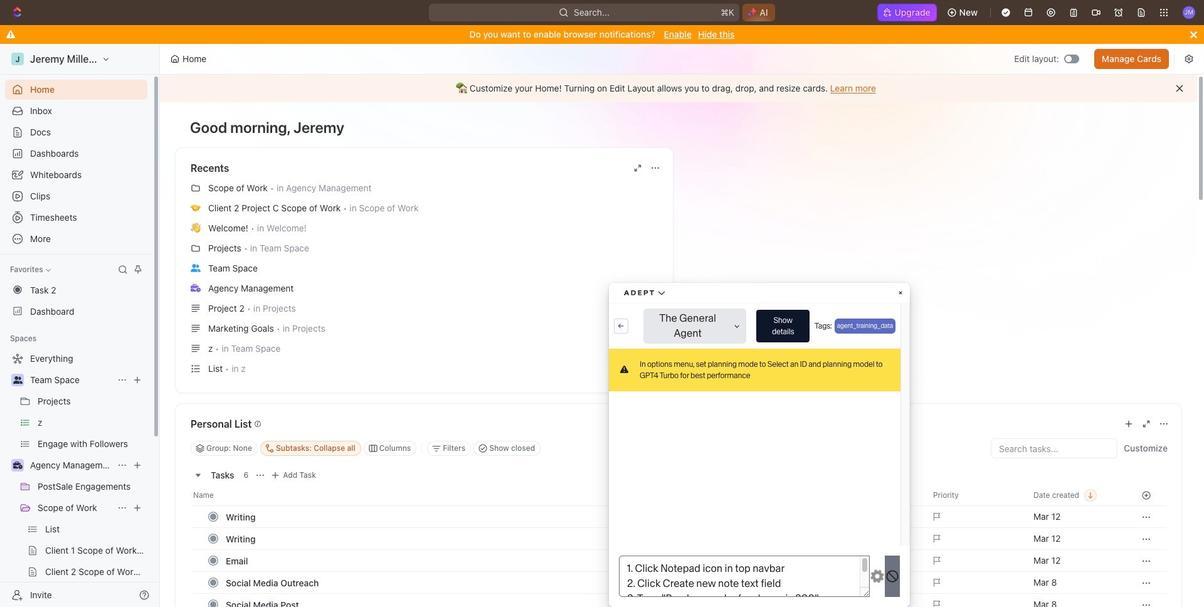 Task type: describe. For each thing, give the bounding box(es) containing it.
business time image
[[13, 462, 22, 469]]

user group image
[[13, 376, 22, 384]]

tree inside sidebar navigation
[[5, 349, 147, 607]]

Search tasks... text field
[[991, 439, 1117, 458]]

business time image
[[191, 284, 201, 292]]



Task type: locate. For each thing, give the bounding box(es) containing it.
sidebar navigation
[[0, 44, 162, 607]]

user group image
[[191, 264, 201, 272]]

alert
[[160, 75, 1197, 102]]

tree
[[5, 349, 147, 607]]

jeremy miller's workspace, , element
[[11, 53, 24, 65]]



Task type: vqa. For each thing, say whether or not it's contained in the screenshot.
the leftmost business time icon
yes



